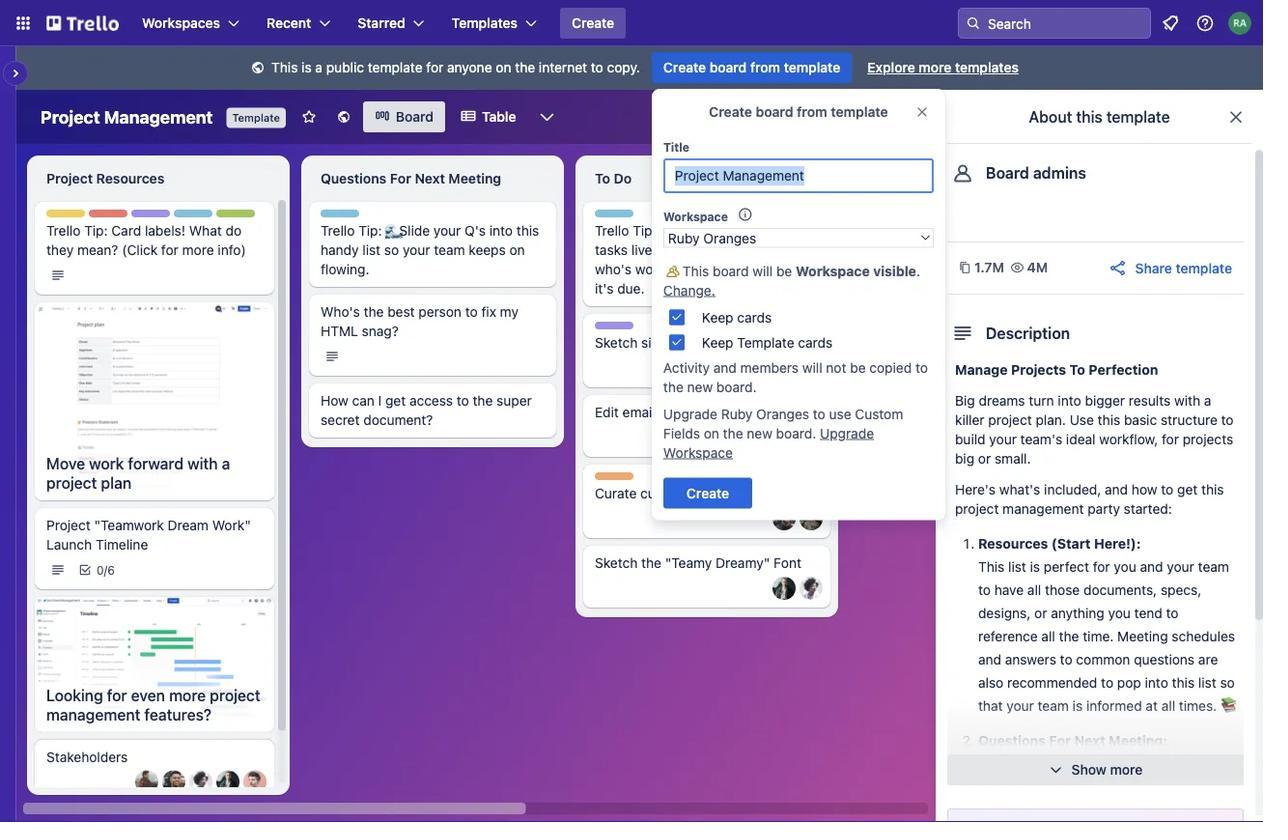 Task type: describe. For each thing, give the bounding box(es) containing it.
upgrade for upgrade ruby oranges to use custom fields on the new board.
[[664, 406, 718, 422]]

board. inside upgrade ruby oranges to use custom fields on the new board.
[[776, 425, 817, 441]]

internet
[[539, 59, 587, 75]]

project inside looking for even more project management features?
[[210, 686, 261, 704]]

copy.
[[607, 59, 640, 75]]

and inside trello tip trello tip: this is where assigned tasks live so that your team can see who's working on what and when it's due.
[[742, 261, 765, 277]]

to left the copy.
[[591, 59, 604, 75]]

get inside here's what's included, and how to get this project management party started:
[[1178, 482, 1198, 498]]

To Do text field
[[584, 163, 831, 194]]

0 vertical spatial chris (chris42642663) image
[[817, 103, 844, 130]]

create inside button
[[572, 15, 615, 31]]

0 vertical spatial you
[[1114, 559, 1137, 575]]

list inside trello tip trello tip: 🌊slide your q's into this handy list so your team keeps on flowing.
[[363, 242, 381, 258]]

to inside here's what's included, and how to get this project management party started:
[[1162, 482, 1174, 498]]

font
[[774, 555, 802, 571]]

your inside questions for next meeting: never again forget that important question you thought of in the shower this morning! slide your q's into th
[[1098, 802, 1126, 818]]

of
[[1115, 779, 1127, 795]]

customer
[[641, 485, 699, 501]]

or inside big dreams turn into bigger results with a killer project plan. use this basic structure to build your team's ideal workflow, for projects big or small.
[[979, 451, 991, 467]]

fields
[[664, 425, 700, 441]]

1 vertical spatial create
[[664, 59, 706, 75]]

0 vertical spatial template
[[232, 112, 280, 124]]

tip: inside the trello tip: card labels! what do they mean? (click for more info)
[[84, 223, 108, 239]]

trello for trello tip: card labels! what do they mean? (click for more info)
[[46, 223, 81, 239]]

trello tip: this is where assigned tasks live so that your team can see who's working on what and when it's due. link
[[595, 221, 819, 299]]

todd (todd05497623) image
[[800, 356, 823, 380]]

explore more templates
[[868, 59, 1019, 75]]

those inside the "resources (start here!): this list is perfect for you and your team to have all those documents, specs, designs, or anything you tend to reference all the time. meeting schedules and answers to common questions are also recommended to pop into this list so that your team is informed at all times. 📚"
[[1045, 582, 1080, 598]]

0 vertical spatial team
[[173, 211, 203, 224]]

this inside questions for next meeting: never again forget that important question you thought of in the shower this morning! slide your q's into th
[[979, 802, 1001, 818]]

the inside 'keep cards keep template cards activity and members will not be copied to the new board.'
[[664, 379, 684, 395]]

for for meeting:
[[1050, 733, 1071, 749]]

ruby anderson (rubyanderson7) image
[[1229, 12, 1252, 35]]

questions for questions for next meeting: never again forget that important question you thought of in the shower this morning! slide your q's into th
[[979, 733, 1046, 749]]

structure
[[1161, 412, 1218, 428]]

thought
[[1062, 779, 1111, 795]]

this inside the "resources (start here!): this list is perfect for you and your team to have all those documents, specs, designs, or anything you tend to reference all the time. meeting schedules and answers to common questions are also recommended to pop into this list so that your team is informed at all times. 📚"
[[1173, 675, 1195, 691]]

to inside how can i get access to the super secret document?
[[457, 393, 469, 409]]

more right the explore
[[919, 59, 952, 75]]

"teamwork
[[94, 517, 164, 533]]

1 vertical spatial all
[[1042, 628, 1056, 644]]

do
[[614, 171, 632, 186]]

this right about
[[1077, 108, 1103, 126]]

assigned
[[746, 223, 802, 239]]

admins
[[1034, 164, 1087, 182]]

trello for trello tip: 💬for those in-between tasks that are almost done but also awaiting one last step.
[[869, 223, 904, 239]]

visible
[[874, 263, 917, 279]]

done
[[1003, 242, 1034, 258]]

1 horizontal spatial brooke (brooke94205718) image
[[800, 507, 823, 530]]

project inside here's what's included, and how to get this project management party started:
[[955, 501, 999, 517]]

when
[[768, 261, 802, 277]]

0 / 6
[[97, 563, 115, 577]]

anyone
[[447, 59, 492, 75]]

list up have
[[1009, 559, 1027, 575]]

0 vertical spatial design
[[131, 211, 170, 224]]

working
[[636, 261, 685, 277]]

open information menu image
[[1196, 14, 1215, 33]]

0 vertical spatial cards
[[737, 309, 772, 325]]

to up recommended
[[1060, 652, 1073, 668]]

that inside the "resources (start here!): this list is perfect for you and your team to have all those documents, specs, designs, or anything you tend to reference all the time. meeting schedules and answers to common questions are also recommended to pop into this list so that your team is informed at all times. 📚"
[[979, 698, 1003, 714]]

on inside trello tip trello tip: 🌊slide your q's into this handy list so your team keeps on flowing.
[[510, 242, 525, 258]]

that inside trello tip trello tip: this is where assigned tasks live so that your team can see who's working on what and when it's due.
[[675, 242, 699, 258]]

are inside trello tip: 💬for those in-between tasks that are almost done but also awaiting one last step.
[[934, 242, 954, 258]]

activity
[[664, 359, 710, 375]]

info)
[[218, 242, 246, 258]]

javier (javier85303346) image for edit email drafts
[[773, 426, 796, 449]]

curate customer list
[[595, 485, 721, 501]]

for inside the trello tip: card labels! what do they mean? (click for more info)
[[161, 242, 179, 258]]

board for board
[[396, 109, 434, 125]]

color: sky, title: "trello tip" element for trello tip: 🌊slide your q's into this handy list so your team keeps on flowing.
[[321, 210, 373, 224]]

my
[[500, 304, 519, 320]]

designs,
[[979, 605, 1031, 621]]

on inside upgrade ruby oranges to use custom fields on the new board.
[[704, 425, 720, 441]]

stephen (stephen11674280) image
[[216, 771, 240, 794]]

tasks inside trello tip trello tip: this is where assigned tasks live so that your team can see who's working on what and when it's due.
[[595, 242, 628, 258]]

template up caity (caity) image
[[784, 59, 841, 75]]

also inside the "resources (start here!): this list is perfect for you and your team to have all those documents, specs, designs, or anything you tend to reference all the time. meeting schedules and answers to common questions are also recommended to pop into this list so that your team is informed at all times. 📚"
[[979, 675, 1004, 691]]

perfection
[[1089, 362, 1159, 378]]

social media assets link
[[869, 384, 1094, 403]]

0 horizontal spatial from
[[751, 59, 781, 75]]

create board from template link
[[652, 52, 852, 83]]

tip: inside trello tip trello tip: this is where assigned tasks live so that your team can see who's working on what and when it's due.
[[633, 223, 656, 239]]

trello tip: 💬for those in-between tasks that are almost done but also awaiting one last step.
[[869, 223, 1088, 277]]

workspaces
[[142, 15, 220, 31]]

be inside this board will be workspace visible . change.
[[777, 263, 792, 279]]

0 vertical spatial janelle (janelle549) image
[[800, 577, 823, 600]]

and inside here's what's included, and how to get this project management party started:
[[1105, 482, 1129, 498]]

keeps
[[469, 242, 506, 258]]

show more
[[1072, 762, 1143, 778]]

color: yellow, title: "copy request" element
[[46, 210, 85, 217]]

4m
[[1028, 259, 1049, 275]]

to right tend
[[1167, 605, 1179, 621]]

team up specs,
[[1199, 559, 1230, 575]]

q's inside trello tip trello tip: 🌊slide your q's into this handy list so your team keeps on flowing.
[[465, 223, 486, 239]]

2 keep from the top
[[702, 334, 734, 350]]

or inside the "resources (start here!): this list is perfect for you and your team to have all those documents, specs, designs, or anything you tend to reference all the time. meeting schedules and answers to common questions are also recommended to pop into this list so that your team is informed at all times. 📚"
[[1035, 605, 1048, 621]]

.
[[917, 263, 921, 279]]

and inside 'keep cards keep template cards activity and members will not be copied to the new board.'
[[714, 359, 737, 375]]

with inside move work forward with a project plan
[[187, 455, 218, 473]]

trello for trello tip trello tip: 🌊slide your q's into this handy list so your team keeps on flowing.
[[321, 211, 352, 224]]

the inside upgrade ruby oranges to use custom fields on the new board.
[[723, 425, 743, 441]]

caity (caity) image
[[792, 103, 819, 130]]

your right 🌊slide
[[434, 223, 461, 239]]

your up specs,
[[1167, 559, 1195, 575]]

almost
[[958, 242, 999, 258]]

your down 🌊slide
[[403, 242, 430, 258]]

are inside the "resources (start here!): this list is perfect for you and your team to have all those documents, specs, designs, or anything you tend to reference all the time. meeting schedules and answers to common questions are also recommended to pop into this list so that your team is informed at all times. 📚"
[[1199, 652, 1219, 668]]

into inside the "resources (start here!): this list is perfect for you and your team to have all those documents, specs, designs, or anything you tend to reference all the time. meeting schedules and answers to common questions are also recommended to pop into this list so that your team is informed at all times. 📚"
[[1145, 675, 1169, 691]]

dreamy"
[[716, 555, 770, 571]]

is down recommended
[[1073, 698, 1083, 714]]

color: sky, title: "trello tip" element for trello tip: this is where assigned tasks live so that your team can see who's working on what and when it's due.
[[595, 210, 647, 224]]

filters button
[[678, 101, 753, 132]]

on inside trello tip trello tip: this is where assigned tasks live so that your team can see who's working on what and when it's due.
[[688, 261, 704, 277]]

big
[[955, 451, 975, 467]]

2 vertical spatial all
[[1162, 698, 1176, 714]]

2 horizontal spatial javier (javier85303346) image
[[868, 103, 895, 130]]

document?
[[363, 412, 433, 428]]

edit
[[595, 404, 619, 420]]

members
[[741, 359, 799, 375]]

color: orange, title: "one more step" element
[[595, 472, 634, 480]]

recent button
[[255, 8, 342, 39]]

project inside move work forward with a project plan
[[46, 474, 97, 492]]

this inside trello tip trello tip: this is where assigned tasks live so that your team can see who's working on what and when it's due.
[[660, 223, 687, 239]]

question
[[979, 779, 1033, 795]]

0 vertical spatial workspace
[[664, 210, 728, 223]]

recent
[[267, 15, 311, 31]]

chris (chris42642663) image
[[162, 771, 185, 794]]

trello tip: card labels! what do they mean? (click for more info)
[[46, 223, 246, 258]]

this inside big dreams turn into bigger results with a killer project plan. use this basic structure to build your team's ideal workflow, for projects big or small.
[[1098, 412, 1121, 428]]

star or unstar board image
[[301, 109, 317, 125]]

board. inside 'keep cards keep template cards activity and members will not be copied to the new board.'
[[717, 379, 757, 395]]

color: purple, title: "design team" element for sketch site banner
[[595, 322, 667, 336]]

the inside who's the best person to fix my html snag?
[[364, 304, 384, 320]]

last
[[951, 261, 974, 277]]

important
[[1126, 756, 1187, 772]]

for inside big dreams turn into bigger results with a killer project plan. use this basic structure to build your team's ideal workflow, for projects big or small.
[[1162, 431, 1180, 447]]

even
[[131, 686, 165, 704]]

recommended
[[1008, 675, 1098, 691]]

sketch inside "link"
[[595, 555, 638, 571]]

the inside sketch the "teamy dreamy" font "link"
[[642, 555, 662, 571]]

between
[[1028, 223, 1081, 239]]

so inside trello tip trello tip: this is where assigned tasks live so that your team can see who's working on what and when it's due.
[[656, 242, 671, 258]]

tip for trello tip: this is where assigned tasks live so that your team can see who's working on what and when it's due.
[[629, 211, 647, 224]]

i
[[378, 393, 382, 409]]

oranges
[[757, 406, 810, 422]]

edit email drafts
[[595, 404, 696, 420]]

project for project resources
[[46, 171, 93, 186]]

to inside 'keep cards keep template cards activity and members will not be copied to the new board.'
[[916, 359, 928, 375]]

color: purple, title: "design team" element for social media assets
[[869, 372, 941, 386]]

is inside trello tip trello tip: this is where assigned tasks live so that your team can see who's working on what and when it's due.
[[690, 223, 700, 239]]

common
[[1077, 652, 1131, 668]]

you inside questions for next meeting: never again forget that important question you thought of in the shower this morning! slide your q's into th
[[1036, 779, 1059, 795]]

templates button
[[440, 8, 549, 39]]

about
[[1029, 108, 1073, 126]]

0 horizontal spatial brooke (brooke94205718) image
[[767, 103, 794, 130]]

it's
[[595, 281, 614, 297]]

so inside trello tip trello tip: 🌊slide your q's into this handy list so your team keeps on flowing.
[[384, 242, 399, 258]]

party
[[1088, 501, 1121, 517]]

work"
[[212, 517, 251, 533]]

0 vertical spatial all
[[1028, 582, 1042, 598]]

team down recommended
[[1038, 698, 1069, 714]]

share template button
[[1109, 258, 1233, 278]]

project for project "teamwork dream work" launch timeline
[[46, 517, 91, 533]]

list up times.
[[1199, 675, 1217, 691]]

template inside 'keep cards keep template cards activity and members will not be copied to the new board.'
[[737, 334, 795, 350]]

basic
[[1125, 412, 1158, 428]]

social
[[869, 385, 907, 401]]

to left have
[[979, 582, 991, 598]]

explore
[[868, 59, 916, 75]]

here's
[[955, 482, 996, 498]]

project "teamwork dream work" launch timeline
[[46, 517, 251, 553]]

meeting inside text field
[[449, 171, 502, 186]]

design for sketch site banner
[[595, 323, 634, 336]]

time.
[[1083, 628, 1114, 644]]

0 horizontal spatial color: purple, title: "design team" element
[[131, 210, 203, 224]]

those inside trello tip: 💬for those in-between tasks that are almost done but also awaiting one last step.
[[972, 223, 1007, 239]]

can inside how can i get access to the super secret document?
[[352, 393, 375, 409]]

questions for next meeting: never again forget that important question you thought of in the shower this morning! slide your q's into th
[[979, 733, 1236, 822]]

media
[[911, 385, 949, 401]]

the inside how can i get access to the super secret document?
[[473, 393, 493, 409]]

the inside the "resources (start here!): this list is perfect for you and your team to have all those documents, specs, designs, or anything you tend to reference all the time. meeting schedules and answers to common questions are also recommended to pop into this list so that your team is informed at all times. 📚"
[[1059, 628, 1080, 644]]

create button
[[560, 8, 626, 39]]

6
[[107, 563, 115, 577]]

this inside here's what's included, and how to get this project management party started:
[[1202, 482, 1225, 498]]

workspaces button
[[130, 8, 251, 39]]

get inside how can i get access to the super secret document?
[[385, 393, 406, 409]]

stakeholders link
[[46, 747, 263, 767]]

sketch site banner link
[[595, 333, 819, 353]]

new inside upgrade ruby oranges to use custom fields on the new board.
[[747, 425, 773, 441]]

for for meeting
[[390, 171, 411, 186]]

1 horizontal spatial a
[[315, 59, 323, 75]]

ideal
[[1067, 431, 1096, 447]]

🌊slide
[[386, 223, 430, 239]]

one
[[925, 261, 948, 277]]

upgrade ruby oranges to use custom fields on the new board.
[[664, 406, 904, 441]]

on right 'anyone'
[[496, 59, 512, 75]]

what
[[708, 261, 738, 277]]

0 vertical spatial create board from template
[[664, 59, 841, 75]]

1 keep from the top
[[702, 309, 734, 325]]

trello tip: 🌊slide your q's into this handy list so your team keeps on flowing. link
[[321, 221, 545, 279]]

site
[[642, 335, 664, 351]]

1 vertical spatial chris (chris42642663) image
[[800, 426, 823, 449]]

💬for
[[935, 223, 968, 239]]

customize views image
[[538, 107, 557, 127]]

that inside questions for next meeting: never again forget that important question you thought of in the shower this morning! slide your q's into th
[[1098, 756, 1122, 772]]

trello tip halp
[[174, 211, 242, 224]]

who's the best person to fix my html snag? link
[[321, 302, 545, 341]]

board for board admins
[[986, 164, 1030, 182]]

also inside trello tip: 💬for those in-between tasks that are almost done but also awaiting one last step.
[[1062, 242, 1088, 258]]

assets
[[952, 385, 992, 401]]

project for project management
[[41, 106, 100, 127]]

they
[[46, 242, 74, 258]]

questions for questions for next meeting
[[321, 171, 387, 186]]

so inside the "resources (start here!): this list is perfect for you and your team to have all those documents, specs, designs, or anything you tend to reference all the time. meeting schedules and answers to common questions are also recommended to pop into this list so that your team is informed at all times. 📚"
[[1221, 675, 1235, 691]]

what's
[[1000, 482, 1041, 498]]

team for social
[[911, 373, 941, 386]]

to left pop
[[1101, 675, 1114, 691]]



Task type: vqa. For each thing, say whether or not it's contained in the screenshot.
Click To Unstar This Board. It Will Be Removed From Your Starred List. image to the left
no



Task type: locate. For each thing, give the bounding box(es) containing it.
or right the big
[[979, 451, 991, 467]]

2 vertical spatial create
[[709, 104, 753, 120]]

for inside the "resources (start here!): this list is perfect for you and your team to have all those documents, specs, designs, or anything you tend to reference all the time. meeting schedules and answers to common questions are also recommended to pop into this list so that your team is informed at all times. 📚"
[[1093, 559, 1111, 575]]

move
[[46, 455, 85, 473]]

into
[[490, 223, 513, 239], [1058, 393, 1082, 409], [1145, 675, 1169, 691], [1154, 802, 1178, 818]]

2 sketch from the top
[[595, 555, 638, 571]]

more inside button
[[1111, 762, 1143, 778]]

1 vertical spatial are
[[1199, 652, 1219, 668]]

those down perfect
[[1045, 582, 1080, 598]]

and up specs,
[[1141, 559, 1164, 575]]

big
[[955, 393, 976, 409]]

tip: inside trello tip trello tip: 🌊slide your q's into this handy list so your team keeps on flowing.
[[359, 223, 382, 239]]

project inside text box
[[46, 171, 93, 186]]

tip inside trello tip trello tip: this is where assigned tasks live so that your team can see who's working on what and when it's due.
[[629, 211, 647, 224]]

to inside upgrade ruby oranges to use custom fields on the new board.
[[813, 406, 826, 422]]

management inside here's what's included, and how to get this project management party started:
[[1003, 501, 1084, 517]]

that up the never
[[979, 698, 1003, 714]]

sketch inside the 'design team sketch site banner'
[[595, 335, 638, 351]]

q's inside questions for next meeting: never again forget that important question you thought of in the shower this morning! slide your q's into th
[[1130, 802, 1151, 818]]

1 vertical spatial board
[[756, 104, 794, 120]]

search image
[[966, 15, 982, 31]]

2 vertical spatial javier (javier85303346) image
[[135, 771, 158, 794]]

from
[[751, 59, 781, 75], [797, 104, 828, 120]]

1 horizontal spatial cards
[[798, 334, 833, 350]]

for down structure
[[1162, 431, 1180, 447]]

that inside trello tip: 💬for those in-between tasks that are almost done but also awaiting one last step.
[[906, 242, 931, 258]]

team inside the 'design team sketch site banner'
[[637, 323, 667, 336]]

will right what
[[753, 263, 773, 279]]

this inside this board will be workspace visible . change.
[[683, 263, 709, 279]]

can inside trello tip trello tip: this is where assigned tasks live so that your team can see who's working on what and when it's due.
[[769, 242, 792, 258]]

1 tip: from the left
[[84, 223, 108, 239]]

0 vertical spatial management
[[1003, 501, 1084, 517]]

2 horizontal spatial color: purple, title: "design team" element
[[869, 372, 941, 386]]

keep cards keep template cards activity and members will not be copied to the new board.
[[664, 309, 928, 395]]

0 notifications image
[[1159, 12, 1183, 35]]

2 color: sky, title: "trello tip" element from the left
[[321, 210, 373, 224]]

more up features? at the bottom left of the page
[[169, 686, 206, 704]]

Questions For Next Meeting text field
[[309, 163, 556, 194]]

tip inside trello tip trello tip: 🌊slide your q's into this handy list so your team keeps on flowing.
[[355, 211, 373, 224]]

1 vertical spatial cards
[[798, 334, 833, 350]]

meeting down tend
[[1118, 628, 1169, 644]]

trello inside the trello tip: card labels! what do they mean? (click for more info)
[[46, 223, 81, 239]]

1 vertical spatial will
[[803, 359, 823, 375]]

0 vertical spatial be
[[777, 263, 792, 279]]

1 horizontal spatial for
[[1050, 733, 1071, 749]]

for down here!):
[[1093, 559, 1111, 575]]

sketch down curate
[[595, 555, 638, 571]]

color: red, title: "priority" element
[[89, 210, 130, 224]]

0 vertical spatial from
[[751, 59, 781, 75]]

1 horizontal spatial from
[[797, 104, 828, 120]]

0 vertical spatial next
[[415, 171, 445, 186]]

q's down in
[[1130, 802, 1151, 818]]

started:
[[1124, 501, 1173, 517]]

tip for trello tip: 🌊slide your q's into this handy list so your team keeps on flowing.
[[355, 211, 373, 224]]

1 vertical spatial upgrade
[[820, 425, 874, 441]]

janelle (janelle549) image
[[842, 103, 869, 130]]

sketch the "teamy dreamy" font link
[[595, 554, 819, 573]]

more up of
[[1111, 762, 1143, 778]]

the left internet
[[515, 59, 535, 75]]

can up when on the right of page
[[769, 242, 792, 258]]

0 horizontal spatial management
[[46, 705, 140, 724]]

to up projects
[[1222, 412, 1234, 428]]

2 tip from the left
[[355, 211, 373, 224]]

can left i
[[352, 393, 375, 409]]

project inside project "teamwork dream work" launch timeline
[[46, 517, 91, 533]]

upgrade inside upgrade workspace
[[820, 425, 874, 441]]

to inside big dreams turn into bigger results with a killer project plan. use this basic structure to build your team's ideal workflow, for projects big or small.
[[1222, 412, 1234, 428]]

or right designs, in the right bottom of the page
[[1035, 605, 1048, 621]]

0 horizontal spatial can
[[352, 393, 375, 409]]

a
[[315, 59, 323, 75], [1205, 393, 1212, 409], [222, 455, 230, 473]]

2 horizontal spatial color: sky, title: "trello tip" element
[[595, 210, 647, 224]]

design inside design team social media assets
[[869, 373, 908, 386]]

4 tip: from the left
[[907, 223, 931, 239]]

tip: up mean?
[[84, 223, 108, 239]]

new inside 'keep cards keep template cards activity and members will not be copied to the new board.'
[[687, 379, 713, 395]]

3 tip: from the left
[[633, 223, 656, 239]]

a inside move work forward with a project plan
[[222, 455, 230, 473]]

0 horizontal spatial will
[[753, 263, 773, 279]]

brooke (brooke94205718) image
[[767, 103, 794, 130], [800, 507, 823, 530]]

timeline
[[96, 537, 148, 553]]

board right filters at the right top of page
[[756, 104, 794, 120]]

next for meeting:
[[1075, 733, 1106, 749]]

change. link
[[664, 282, 716, 298]]

project resources
[[46, 171, 165, 186]]

html
[[321, 323, 358, 339]]

this right sm image
[[272, 59, 298, 75]]

project "teamwork dream work" launch timeline link
[[46, 516, 263, 555]]

1 horizontal spatial create
[[664, 59, 706, 75]]

color: sky, title: "trello tip" element
[[174, 210, 226, 224], [321, 210, 373, 224], [595, 210, 647, 224]]

here!):
[[1095, 536, 1141, 552]]

q's
[[465, 223, 486, 239], [1130, 802, 1151, 818]]

resources
[[96, 171, 165, 186], [979, 536, 1049, 552]]

template down starred dropdown button
[[368, 59, 423, 75]]

to
[[591, 59, 604, 75], [465, 304, 478, 320], [916, 359, 928, 375], [457, 393, 469, 409], [813, 406, 826, 422], [1222, 412, 1234, 428], [1162, 482, 1174, 498], [979, 582, 991, 598], [1167, 605, 1179, 621], [1060, 652, 1073, 668], [1101, 675, 1114, 691]]

1 vertical spatial those
[[1045, 582, 1080, 598]]

upgrade workspace link
[[664, 425, 874, 460]]

template down sm image
[[232, 112, 280, 124]]

1 vertical spatial resources
[[979, 536, 1049, 552]]

tasks inside trello tip: 💬for those in-between tasks that are almost done but also awaiting one last step.
[[869, 242, 902, 258]]

create down "create board from template" link
[[709, 104, 753, 120]]

design for social media assets
[[869, 373, 908, 386]]

(click
[[122, 242, 158, 258]]

for up forget
[[1050, 733, 1071, 749]]

1 horizontal spatial to
[[1070, 362, 1086, 378]]

trello tip trello tip: this is where assigned tasks live so that your team can see who's working on what and when it's due.
[[595, 211, 817, 297]]

to left do
[[595, 171, 611, 186]]

0 horizontal spatial upgrade
[[664, 406, 718, 422]]

board up questions for next meeting
[[396, 109, 434, 125]]

1 horizontal spatial with
[[1175, 393, 1201, 409]]

javier (javier85303346) image down the explore
[[868, 103, 895, 130]]

all
[[1028, 582, 1042, 598], [1042, 628, 1056, 644], [1162, 698, 1176, 714]]

template inside button
[[1176, 260, 1233, 276]]

that
[[675, 242, 699, 258], [906, 242, 931, 258], [979, 698, 1003, 714], [1098, 756, 1122, 772]]

into inside questions for next meeting: never again forget that important question you thought of in the shower this morning! slide your q's into th
[[1154, 802, 1178, 818]]

questions
[[321, 171, 387, 186], [979, 733, 1046, 749]]

chris (chris42642663) image up title "text field"
[[817, 103, 844, 130]]

what
[[189, 223, 222, 239]]

0 vertical spatial brooke (brooke94205718) image
[[767, 103, 794, 130]]

1 vertical spatial janelle (janelle549) image
[[189, 771, 213, 794]]

board
[[396, 109, 434, 125], [986, 164, 1030, 182]]

tasks up who's
[[595, 242, 628, 258]]

so up working
[[656, 242, 671, 258]]

workspace inside this board will be workspace visible . change.
[[796, 263, 870, 279]]

1 horizontal spatial are
[[1199, 652, 1219, 668]]

1 vertical spatial be
[[850, 359, 866, 375]]

this inside the "resources (start here!): this list is perfect for you and your team to have all those documents, specs, designs, or anything you tend to reference all the time. meeting schedules and answers to common questions are also recommended to pop into this list so that your team is informed at all times. 📚"
[[979, 559, 1005, 575]]

Project Resources text field
[[35, 163, 282, 194]]

use
[[829, 406, 852, 422]]

0 horizontal spatial also
[[979, 675, 1004, 691]]

project up project resources
[[41, 106, 100, 127]]

copied
[[870, 359, 912, 375]]

0 horizontal spatial with
[[187, 455, 218, 473]]

pop
[[1118, 675, 1142, 691]]

1 vertical spatial board.
[[776, 425, 817, 441]]

filters
[[707, 109, 747, 125]]

1 horizontal spatial board.
[[776, 425, 817, 441]]

the inside questions for next meeting: never again forget that important question you thought of in the shower this morning! slide your q's into th
[[1146, 779, 1166, 795]]

workspace
[[664, 210, 728, 223], [796, 263, 870, 279], [664, 444, 733, 460]]

next for meeting
[[415, 171, 445, 186]]

1 vertical spatial design
[[595, 323, 634, 336]]

banner
[[668, 335, 711, 351]]

0 horizontal spatial color: sky, title: "trello tip" element
[[174, 210, 226, 224]]

upgrade inside upgrade ruby oranges to use custom fields on the new board.
[[664, 406, 718, 422]]

reference
[[979, 628, 1038, 644]]

the down anything
[[1059, 628, 1080, 644]]

project inside big dreams turn into bigger results with a killer project plan. use this basic structure to build your team's ideal workflow, for projects big or small.
[[989, 412, 1033, 428]]

will inside this board will be workspace visible . change.
[[753, 263, 773, 279]]

is left the public
[[302, 59, 312, 75]]

who's
[[595, 261, 632, 277]]

color: purple, title: "design team" element down due.
[[595, 322, 667, 336]]

design inside the 'design team sketch site banner'
[[595, 323, 634, 336]]

1 horizontal spatial board
[[986, 164, 1030, 182]]

your up what
[[703, 242, 731, 258]]

stephen (stephen11674280) image
[[773, 577, 796, 600]]

janelle (janelle549) image
[[800, 577, 823, 600], [189, 771, 213, 794]]

0 horizontal spatial so
[[384, 242, 399, 258]]

0 vertical spatial with
[[1175, 393, 1201, 409]]

your down recommended
[[1007, 698, 1035, 714]]

0 vertical spatial will
[[753, 263, 773, 279]]

0 horizontal spatial next
[[415, 171, 445, 186]]

and up party
[[1105, 482, 1129, 498]]

or
[[979, 451, 991, 467], [1035, 605, 1048, 621]]

team inside design team social media assets
[[911, 373, 941, 386]]

into up 'at'
[[1145, 675, 1169, 691]]

new down "ruby"
[[747, 425, 773, 441]]

tasks up awaiting
[[869, 242, 902, 258]]

tend
[[1135, 605, 1163, 621]]

for left even
[[107, 686, 127, 704]]

this down projects
[[1202, 482, 1225, 498]]

resources up have
[[979, 536, 1049, 552]]

1 vertical spatial get
[[1178, 482, 1198, 498]]

project up launch
[[46, 517, 91, 533]]

2 horizontal spatial create
[[709, 104, 753, 120]]

chris (chris42642663) image
[[817, 103, 844, 130], [800, 426, 823, 449], [773, 507, 796, 530]]

upgrade down use
[[820, 425, 874, 441]]

tip: up handy
[[359, 223, 382, 239]]

show more button
[[948, 755, 1244, 785]]

Search field
[[982, 9, 1151, 38]]

design team social media assets
[[869, 373, 992, 401]]

new
[[687, 379, 713, 395], [747, 425, 773, 441]]

sm image
[[248, 59, 268, 78]]

team
[[434, 242, 465, 258], [734, 242, 765, 258], [1199, 559, 1230, 575], [1038, 698, 1069, 714]]

for
[[390, 171, 411, 186], [1050, 733, 1071, 749]]

into inside big dreams turn into bigger results with a killer project plan. use this basic structure to build your team's ideal workflow, for projects big or small.
[[1058, 393, 1082, 409]]

resources inside the "resources (start here!): this list is perfect for you and your team to have all those documents, specs, designs, or anything you tend to reference all the time. meeting schedules and answers to common questions are also recommended to pop into this list so that your team is informed at all times. 📚"
[[979, 536, 1049, 552]]

1 horizontal spatial resources
[[979, 536, 1049, 552]]

0 vertical spatial q's
[[465, 223, 486, 239]]

mean?
[[77, 242, 118, 258]]

create board from template up filters at the right top of page
[[664, 59, 841, 75]]

all up the answers
[[1042, 628, 1056, 644]]

project
[[989, 412, 1033, 428], [46, 474, 97, 492], [955, 501, 999, 517], [210, 686, 261, 704]]

from left janelle (janelle549) image at the right
[[797, 104, 828, 120]]

0 horizontal spatial janelle (janelle549) image
[[189, 771, 213, 794]]

into inside trello tip trello tip: 🌊slide your q's into this handy list so your team keeps on flowing.
[[490, 223, 513, 239]]

back to home image
[[46, 8, 119, 39]]

None submit
[[664, 478, 753, 509]]

are down schedules
[[1199, 652, 1219, 668]]

upgrade workspace
[[664, 425, 874, 460]]

0 vertical spatial sketch
[[595, 335, 638, 351]]

will inside 'keep cards keep template cards activity and members will not be copied to the new board.'
[[803, 359, 823, 375]]

but
[[1038, 242, 1059, 258]]

the left "teamy
[[642, 555, 662, 571]]

janelle (janelle549) image left stephen (stephen11674280) icon
[[189, 771, 213, 794]]

0 vertical spatial board
[[710, 59, 747, 75]]

team inside trello tip trello tip: 🌊slide your q's into this handy list so your team keeps on flowing.
[[434, 242, 465, 258]]

1 vertical spatial management
[[46, 705, 140, 724]]

you down again
[[1036, 779, 1059, 795]]

build
[[955, 431, 986, 447]]

0 horizontal spatial or
[[979, 451, 991, 467]]

team right social
[[911, 373, 941, 386]]

1 vertical spatial you
[[1109, 605, 1131, 621]]

trello tip: card labels! what do they mean? (click for more info) link
[[46, 221, 263, 260]]

0 vertical spatial a
[[315, 59, 323, 75]]

all right have
[[1028, 582, 1042, 598]]

1 vertical spatial template
[[737, 334, 795, 350]]

todd (todd05497623) image
[[243, 771, 267, 794]]

a up work"
[[222, 455, 230, 473]]

card
[[111, 223, 141, 239]]

do
[[226, 223, 242, 239]]

1 vertical spatial meeting
[[1118, 628, 1169, 644]]

will left not
[[803, 359, 823, 375]]

color: purple, title: "design team" element
[[131, 210, 203, 224], [595, 322, 667, 336], [869, 372, 941, 386]]

0 vertical spatial or
[[979, 451, 991, 467]]

forward
[[128, 455, 184, 473]]

sm image
[[664, 261, 683, 281]]

legal
[[869, 304, 903, 320]]

to inside who's the best person to fix my html snag?
[[465, 304, 478, 320]]

board inside this board will be workspace visible . change.
[[713, 263, 749, 279]]

1 vertical spatial questions
[[979, 733, 1046, 749]]

2 vertical spatial color: purple, title: "design team" element
[[869, 372, 941, 386]]

to right how
[[1162, 482, 1174, 498]]

Board name text field
[[31, 101, 223, 132]]

with inside big dreams turn into bigger results with a killer project plan. use this basic structure to build your team's ideal workflow, for projects big or small.
[[1175, 393, 1201, 409]]

board inside board link
[[396, 109, 434, 125]]

show
[[1072, 762, 1107, 778]]

meeting inside the "resources (start here!): this list is perfect for you and your team to have all those documents, specs, designs, or anything you tend to reference all the time. meeting schedules and answers to common questions are also recommended to pop into this list so that your team is informed at all times. 📚"
[[1118, 628, 1169, 644]]

this inside trello tip trello tip: 🌊slide your q's into this handy list so your team keeps on flowing.
[[517, 223, 539, 239]]

1 tip from the left
[[208, 211, 226, 224]]

for inside questions for next meeting: never again forget that important question you thought of in the shower this morning! slide your q's into th
[[1050, 733, 1071, 749]]

live
[[632, 242, 653, 258]]

color: lime, title: "halp" element
[[216, 210, 255, 224]]

upgrade up 'fields'
[[664, 406, 718, 422]]

2 tip: from the left
[[359, 223, 382, 239]]

so down 🌊slide
[[384, 242, 399, 258]]

1 vertical spatial javier (javier85303346) image
[[773, 426, 796, 449]]

is left the where
[[690, 223, 700, 239]]

public image
[[336, 109, 351, 125]]

0 horizontal spatial design
[[131, 211, 170, 224]]

more inside the trello tip: card labels! what do they mean? (click for more info)
[[182, 242, 214, 258]]

1 horizontal spatial those
[[1045, 582, 1080, 598]]

0 vertical spatial to
[[595, 171, 611, 186]]

create up internet
[[572, 15, 615, 31]]

resources inside text box
[[96, 171, 165, 186]]

team left banner
[[637, 323, 667, 336]]

questions inside text field
[[321, 171, 387, 186]]

template right about
[[1107, 108, 1170, 126]]

1 vertical spatial create board from template
[[709, 104, 889, 120]]

template right share
[[1176, 260, 1233, 276]]

halp
[[216, 211, 242, 224]]

the
[[515, 59, 535, 75], [364, 304, 384, 320], [664, 379, 684, 395], [473, 393, 493, 409], [723, 425, 743, 441], [642, 555, 662, 571], [1059, 628, 1080, 644], [1146, 779, 1166, 795]]

0 vertical spatial can
[[769, 242, 792, 258]]

next
[[415, 171, 445, 186], [1075, 733, 1106, 749]]

cards up todd (todd05497623) image
[[798, 334, 833, 350]]

for inside looking for even more project management features?
[[107, 686, 127, 704]]

to up media
[[916, 359, 928, 375]]

and down reference
[[979, 652, 1002, 668]]

legal review
[[869, 304, 947, 320]]

1 vertical spatial to
[[1070, 362, 1086, 378]]

description
[[986, 324, 1071, 342]]

3 tip from the left
[[629, 211, 647, 224]]

list right handy
[[363, 242, 381, 258]]

be inside 'keep cards keep template cards activity and members will not be copied to the new board.'
[[850, 359, 866, 375]]

your inside trello tip trello tip: this is where assigned tasks live so that your team can see who's working on what and when it's due.
[[703, 242, 731, 258]]

this board will be workspace visible . change.
[[664, 263, 921, 298]]

the right in
[[1146, 779, 1166, 795]]

0 vertical spatial create
[[572, 15, 615, 31]]

this up have
[[979, 559, 1005, 575]]

turn
[[1029, 393, 1055, 409]]

1 vertical spatial also
[[979, 675, 1004, 691]]

here's what's included, and how to get this project management party started:
[[955, 482, 1225, 517]]

1 horizontal spatial next
[[1075, 733, 1106, 749]]

0 vertical spatial also
[[1062, 242, 1088, 258]]

trello for trello tip halp
[[174, 211, 205, 224]]

tip: up live
[[633, 223, 656, 239]]

Title text field
[[664, 158, 934, 193]]

0 vertical spatial get
[[385, 393, 406, 409]]

tip: inside trello tip: 💬for those in-between tasks that are almost done but also awaiting one last step.
[[907, 223, 931, 239]]

2 vertical spatial you
[[1036, 779, 1059, 795]]

javier (javier85303346) image for stakeholders
[[135, 771, 158, 794]]

/
[[104, 563, 107, 577]]

legal review link
[[869, 302, 1094, 322]]

2 vertical spatial board
[[713, 263, 749, 279]]

your inside big dreams turn into bigger results with a killer project plan. use this basic structure to build your team's ideal workflow, for projects big or small.
[[990, 431, 1017, 447]]

board. down oranges
[[776, 425, 817, 441]]

shower
[[1170, 779, 1215, 795]]

workspace inside upgrade workspace
[[664, 444, 733, 460]]

project up features? at the bottom left of the page
[[210, 686, 261, 704]]

0 vertical spatial questions
[[321, 171, 387, 186]]

3 color: sky, title: "trello tip" element from the left
[[595, 210, 647, 224]]

0 vertical spatial resources
[[96, 171, 165, 186]]

0 horizontal spatial those
[[972, 223, 1007, 239]]

2 horizontal spatial tip
[[629, 211, 647, 224]]

is left perfect
[[1030, 559, 1041, 575]]

the up snag? on the top left of the page
[[364, 304, 384, 320]]

0 horizontal spatial new
[[687, 379, 713, 395]]

1 horizontal spatial color: purple, title: "design team" element
[[595, 322, 667, 336]]

template up members
[[737, 334, 795, 350]]

are
[[934, 242, 954, 258], [1199, 652, 1219, 668]]

0 vertical spatial those
[[972, 223, 1007, 239]]

1 horizontal spatial management
[[1003, 501, 1084, 517]]

to left 'fix'
[[465, 304, 478, 320]]

this down bigger
[[1098, 412, 1121, 428]]

team down "assigned"
[[734, 242, 765, 258]]

1 vertical spatial a
[[1205, 393, 1212, 409]]

chris (chris42642663) image up font
[[773, 507, 796, 530]]

cards down this board will be workspace visible . change.
[[737, 309, 772, 325]]

1 horizontal spatial tip
[[355, 211, 373, 224]]

chris (chris42642663) image down oranges
[[800, 426, 823, 449]]

1 sketch from the top
[[595, 335, 638, 351]]

sketch
[[595, 335, 638, 351], [595, 555, 638, 571]]

management down what's at the bottom right
[[1003, 501, 1084, 517]]

keep up activity at the right of the page
[[702, 334, 734, 350]]

to inside to do text box
[[595, 171, 611, 186]]

2 vertical spatial chris (chris42642663) image
[[773, 507, 796, 530]]

1 vertical spatial can
[[352, 393, 375, 409]]

team inside trello tip trello tip: this is where assigned tasks live so that your team can see who's working on what and when it's due.
[[734, 242, 765, 258]]

0 vertical spatial board.
[[717, 379, 757, 395]]

workspace down to do text box at the top of page
[[664, 210, 728, 223]]

upgrade for upgrade workspace
[[820, 425, 874, 441]]

team for sketch
[[637, 323, 667, 336]]

next inside questions for next meeting: never again forget that important question you thought of in the shower this morning! slide your q's into th
[[1075, 733, 1106, 749]]

2 horizontal spatial design
[[869, 373, 908, 386]]

manage projects to perfection
[[955, 362, 1159, 378]]

management
[[1003, 501, 1084, 517], [46, 705, 140, 724]]

0 vertical spatial are
[[934, 242, 954, 258]]

0 horizontal spatial javier (javier85303346) image
[[135, 771, 158, 794]]

questions up the never
[[979, 733, 1046, 749]]

project inside text field
[[41, 106, 100, 127]]

1 horizontal spatial javier (javier85303346) image
[[773, 426, 796, 449]]

template right caity (caity) image
[[831, 104, 889, 120]]

1 vertical spatial from
[[797, 104, 828, 120]]

javier (javier85303346) image
[[868, 103, 895, 130], [773, 426, 796, 449], [135, 771, 158, 794]]

template
[[368, 59, 423, 75], [784, 59, 841, 75], [831, 104, 889, 120], [1107, 108, 1170, 126], [1176, 260, 1233, 276]]

0 vertical spatial meeting
[[449, 171, 502, 186]]

team left 'halp'
[[173, 211, 203, 224]]

1 horizontal spatial will
[[803, 359, 823, 375]]

ruby
[[721, 406, 753, 422]]

trello for trello tip trello tip: this is where assigned tasks live so that your team can see who's working on what and when it's due.
[[595, 211, 626, 224]]

2 tasks from the left
[[869, 242, 902, 258]]

access
[[410, 393, 453, 409]]

secret
[[321, 412, 360, 428]]

list inside curate customer list link
[[703, 485, 721, 501]]

the left super
[[473, 393, 493, 409]]

primary element
[[0, 0, 1264, 46]]

public
[[326, 59, 364, 75]]

design team sketch site banner
[[595, 323, 711, 351]]

q's up keeps
[[465, 223, 486, 239]]

projects
[[1012, 362, 1067, 378]]

looking for even more project management features? link
[[35, 678, 274, 732]]

for left 'anyone'
[[426, 59, 444, 75]]

a inside big dreams turn into bigger results with a killer project plan. use this basic structure to build your team's ideal workflow, for projects big or small.
[[1205, 393, 1212, 409]]

0 vertical spatial project
[[41, 106, 100, 127]]

this up my at the left top of the page
[[517, 223, 539, 239]]

0 horizontal spatial cards
[[737, 309, 772, 325]]

forget
[[1057, 756, 1094, 772]]

2 horizontal spatial so
[[1221, 675, 1235, 691]]

javier (javier85303346) image down oranges
[[773, 426, 796, 449]]

starred button
[[346, 8, 436, 39]]

with right forward at the left bottom
[[187, 455, 218, 473]]

0 horizontal spatial template
[[232, 112, 280, 124]]

more inside looking for even more project management features?
[[169, 686, 206, 704]]

a left the public
[[315, 59, 323, 75]]

trello
[[174, 211, 205, 224], [321, 211, 352, 224], [595, 211, 626, 224], [46, 223, 81, 239], [321, 223, 355, 239], [595, 223, 629, 239], [869, 223, 904, 239]]

questions down public icon
[[321, 171, 387, 186]]

1 tasks from the left
[[595, 242, 628, 258]]

questions inside questions for next meeting: never again forget that important question you thought of in the shower this morning! slide your q's into th
[[979, 733, 1046, 749]]

1 color: sky, title: "trello tip" element from the left
[[174, 210, 226, 224]]

0 horizontal spatial board
[[396, 109, 434, 125]]

starred
[[358, 15, 405, 31]]

management inside looking for even more project management features?
[[46, 705, 140, 724]]



